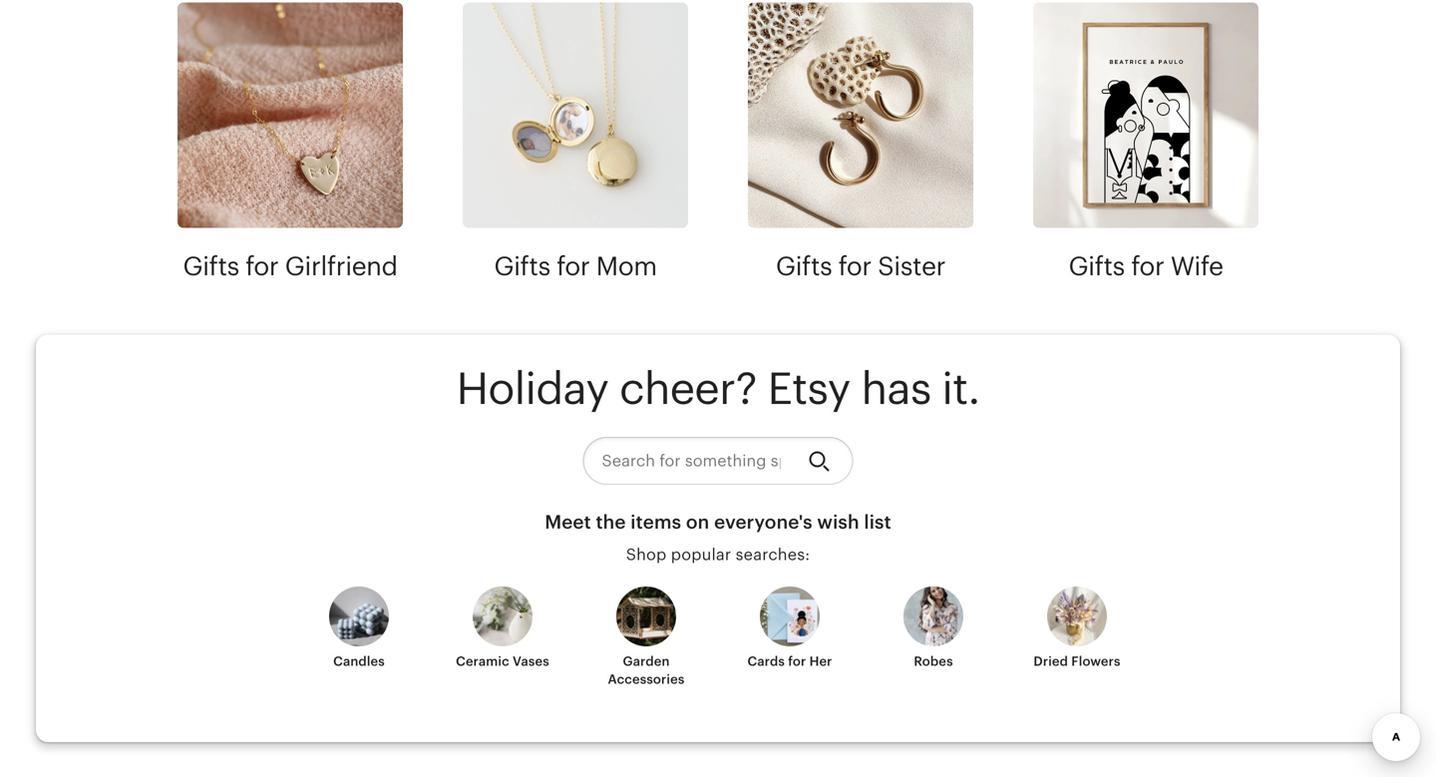 Task type: locate. For each thing, give the bounding box(es) containing it.
2 gifts from the left
[[494, 252, 550, 281]]

3 gifts from the left
[[776, 252, 832, 281]]

for for girlfriend
[[245, 252, 279, 281]]

for left wife
[[1131, 252, 1165, 281]]

holiday
[[456, 364, 609, 414]]

robes link
[[874, 586, 994, 686]]

cheer?
[[619, 364, 757, 414]]

robes
[[914, 654, 953, 669]]

Search for something special text field
[[583, 437, 793, 485]]

for
[[245, 252, 279, 281], [557, 252, 590, 281], [839, 252, 872, 281], [1131, 252, 1165, 281], [788, 654, 806, 669]]

shop popular searches:
[[626, 546, 810, 564]]

None search field
[[583, 437, 853, 485]]

4 gifts from the left
[[1069, 252, 1125, 281]]

shop
[[626, 546, 667, 564]]

popular
[[671, 546, 731, 564]]

searches:
[[736, 546, 810, 564]]

has
[[861, 364, 931, 414]]

accessories
[[608, 672, 685, 687]]

gifts for wife
[[1069, 252, 1224, 281]]

dried flowers
[[1034, 654, 1121, 669]]

wish
[[817, 511, 860, 533]]

for left sister
[[839, 252, 872, 281]]

gifts
[[183, 252, 239, 281], [494, 252, 550, 281], [776, 252, 832, 281], [1069, 252, 1125, 281]]

list
[[864, 511, 892, 533]]

1 gifts from the left
[[183, 252, 239, 281]]

cards for her link
[[730, 586, 850, 686]]

for left her
[[788, 654, 806, 669]]

for left the "girlfriend" at the top left of page
[[245, 252, 279, 281]]

gifts for wife image
[[1033, 3, 1259, 228]]

the
[[596, 511, 626, 533]]

gifts for girlfriend image
[[178, 3, 403, 228]]

gifts for gifts for mom
[[494, 252, 550, 281]]

garden accessories link
[[587, 586, 706, 689]]

gifts for girlfriend
[[183, 252, 398, 281]]

it.
[[942, 364, 980, 414]]

for left mom
[[557, 252, 590, 281]]

meet the items on everyone's wish list
[[545, 511, 892, 533]]

for for wife
[[1131, 252, 1165, 281]]



Task type: vqa. For each thing, say whether or not it's contained in the screenshot.
Only
no



Task type: describe. For each thing, give the bounding box(es) containing it.
wife
[[1171, 252, 1224, 281]]

for for mom
[[557, 252, 590, 281]]

garden
[[623, 654, 670, 669]]

gifts for mom image
[[463, 3, 688, 228]]

ceramic
[[456, 654, 509, 669]]

items
[[631, 511, 682, 533]]

etsy
[[768, 364, 851, 414]]

her
[[810, 654, 832, 669]]

flowers
[[1072, 654, 1121, 669]]

ceramic vases
[[456, 654, 550, 669]]

gifts for sister
[[776, 252, 946, 281]]

gifts for gifts for sister
[[776, 252, 832, 281]]

cards for her
[[748, 654, 832, 669]]

candles
[[333, 654, 385, 669]]

on
[[686, 511, 710, 533]]

cards
[[748, 654, 785, 669]]

mom
[[596, 252, 657, 281]]

holiday cheer? etsy has it.
[[456, 364, 980, 414]]

gifts for gifts for girlfriend
[[183, 252, 239, 281]]

vases
[[513, 654, 550, 669]]

for for sister
[[839, 252, 872, 281]]

dried flowers link
[[1018, 586, 1137, 686]]

gifts for sister image
[[748, 3, 974, 228]]

ceramic vases link
[[443, 586, 563, 686]]

garden accessories
[[608, 654, 685, 687]]

girlfriend
[[285, 252, 398, 281]]

for for her
[[788, 654, 806, 669]]

candles link
[[299, 586, 419, 686]]

dried
[[1034, 654, 1068, 669]]

meet
[[545, 511, 591, 533]]

gifts for mom
[[494, 252, 657, 281]]

everyone's
[[714, 511, 813, 533]]

gifts for gifts for wife
[[1069, 252, 1125, 281]]

sister
[[878, 252, 946, 281]]



